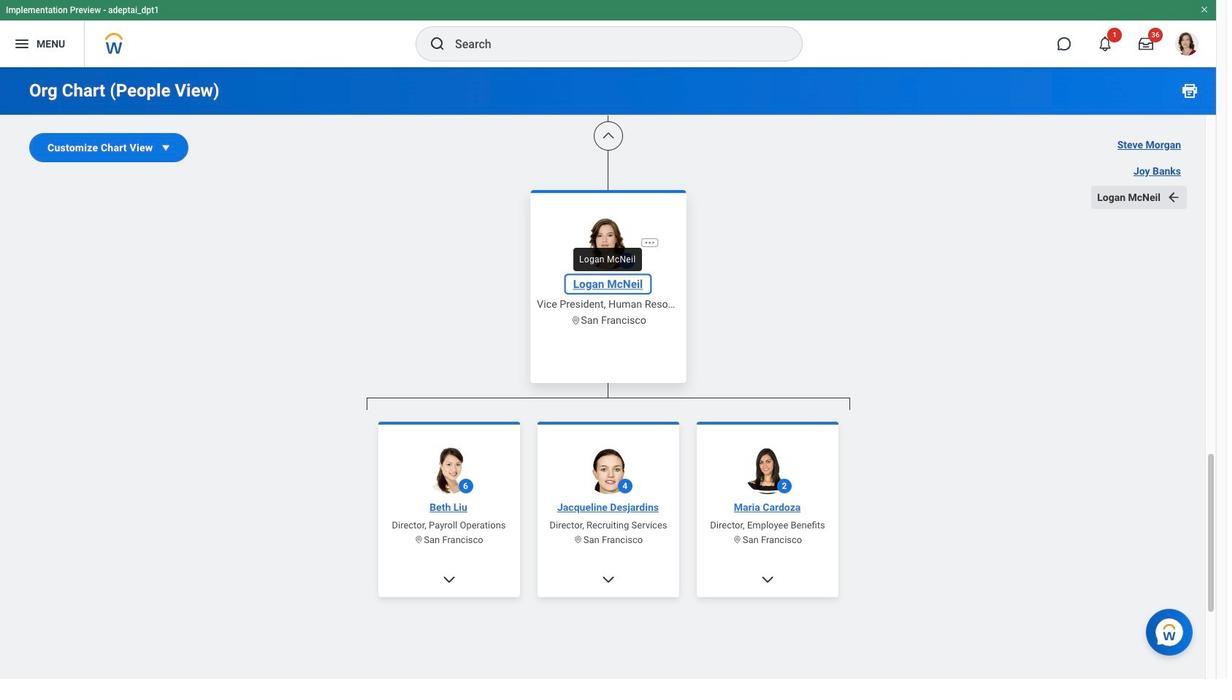 Task type: locate. For each thing, give the bounding box(es) containing it.
location image for 2nd chevron down image from right
[[415, 535, 424, 545]]

profile logan mcneil image
[[1176, 32, 1199, 59]]

tooltip
[[569, 243, 646, 276]]

location image
[[571, 315, 581, 325], [415, 535, 424, 545], [574, 535, 583, 545], [733, 535, 743, 545]]

main content
[[0, 0, 1217, 679]]

banner
[[0, 0, 1217, 67]]

notifications large image
[[1099, 37, 1113, 51]]

inbox large image
[[1140, 37, 1154, 51]]

location image for 1st chevron down image from the right
[[733, 535, 743, 545]]

0 horizontal spatial chevron down image
[[442, 572, 456, 587]]

1 horizontal spatial chevron down image
[[761, 572, 775, 587]]

location image for chevron down icon
[[574, 535, 583, 545]]

chevron down image
[[442, 572, 456, 587], [761, 572, 775, 587]]

close environment banner image
[[1201, 5, 1210, 14]]

logan mcneil, logan mcneil, 3 direct reports element
[[367, 410, 850, 679]]

chevron up image
[[601, 129, 616, 143]]

1 chevron down image from the left
[[442, 572, 456, 587]]



Task type: describe. For each thing, give the bounding box(es) containing it.
search image
[[429, 35, 447, 53]]

justify image
[[13, 35, 31, 53]]

caret down image
[[159, 140, 173, 155]]

arrow left image
[[1167, 190, 1182, 205]]

print org chart image
[[1182, 82, 1199, 99]]

related actions image
[[644, 236, 656, 248]]

2 chevron down image from the left
[[761, 572, 775, 587]]

Search Workday  search field
[[455, 28, 773, 60]]

chevron down image
[[601, 572, 616, 587]]



Task type: vqa. For each thing, say whether or not it's contained in the screenshot.
14th 00004 from the bottom
no



